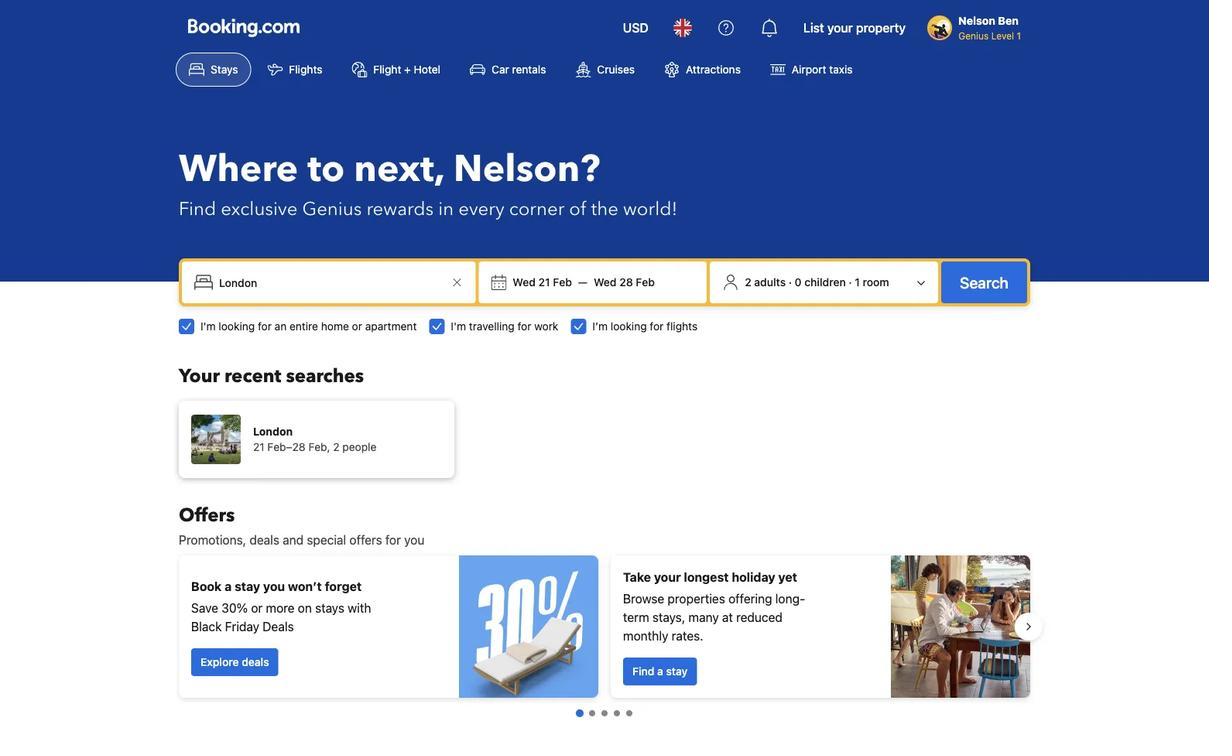 Task type: vqa. For each thing, say whether or not it's contained in the screenshot.
QUESTIONS
no



Task type: describe. For each thing, give the bounding box(es) containing it.
deals
[[263, 620, 294, 634]]

find a stay
[[632, 665, 688, 678]]

explore
[[200, 656, 239, 669]]

feb,
[[308, 441, 330, 454]]

2 inside london 21 feb–28 feb, 2 people
[[333, 441, 340, 454]]

hotel
[[414, 63, 441, 76]]

your
[[179, 363, 220, 389]]

more
[[266, 601, 295, 616]]

for for flights
[[650, 320, 664, 333]]

to
[[307, 144, 345, 195]]

feb–28
[[267, 441, 306, 454]]

a for find
[[657, 665, 663, 678]]

level
[[991, 30, 1014, 41]]

holiday
[[732, 570, 775, 585]]

car rentals link
[[457, 53, 559, 87]]

book
[[191, 579, 222, 594]]

apartment
[[365, 320, 417, 333]]

world!
[[623, 196, 678, 222]]

1 feb from the left
[[553, 276, 572, 289]]

stay for book
[[235, 579, 260, 594]]

stays link
[[176, 53, 251, 87]]

looking for i'm
[[219, 320, 255, 333]]

home
[[321, 320, 349, 333]]

stays
[[211, 63, 238, 76]]

offers
[[179, 503, 235, 528]]

recent
[[225, 363, 281, 389]]

nelson?
[[453, 144, 600, 195]]

longest
[[684, 570, 729, 585]]

i'm travelling for work
[[451, 320, 558, 333]]

i'm for i'm travelling for work
[[451, 320, 466, 333]]

2 adults · 0 children · 1 room button
[[716, 268, 932, 297]]

promotions,
[[179, 533, 246, 548]]

list your property
[[803, 21, 906, 35]]

30%
[[222, 601, 248, 616]]

exclusive
[[221, 196, 298, 222]]

stays
[[315, 601, 344, 616]]

take
[[623, 570, 651, 585]]

yet
[[778, 570, 797, 585]]

+
[[404, 63, 411, 76]]

browse
[[623, 592, 664, 607]]

entire
[[290, 320, 318, 333]]

list
[[803, 21, 824, 35]]

on
[[298, 601, 312, 616]]

airport taxis
[[792, 63, 853, 76]]

i'm looking for flights
[[593, 320, 698, 333]]

offers
[[349, 533, 382, 548]]

long-
[[775, 592, 805, 607]]

term
[[623, 610, 649, 625]]

flights link
[[254, 53, 336, 87]]

rewards
[[366, 196, 434, 222]]

attractions
[[686, 63, 741, 76]]

offering
[[729, 592, 772, 607]]

airport taxis link
[[757, 53, 866, 87]]

book a stay you won't forget save 30% or more on stays with black friday deals
[[191, 579, 371, 634]]

1 inside nelson ben genius level 1
[[1017, 30, 1021, 41]]

stays,
[[653, 610, 685, 625]]

properties
[[668, 592, 725, 607]]

children
[[805, 276, 846, 289]]

room
[[863, 276, 889, 289]]

stay for find
[[666, 665, 688, 678]]

explore deals
[[200, 656, 269, 669]]

28
[[619, 276, 633, 289]]

searches
[[286, 363, 364, 389]]

your recent searches
[[179, 363, 364, 389]]

flight + hotel link
[[339, 53, 454, 87]]

offers promotions, deals and special offers for you
[[179, 503, 424, 548]]

search for black friday deals on stays image
[[459, 556, 598, 698]]

adults
[[754, 276, 786, 289]]

corner
[[509, 196, 565, 222]]

nelson ben genius level 1
[[959, 14, 1021, 41]]

i'm looking for an entire home or apartment
[[200, 320, 417, 333]]

of
[[569, 196, 586, 222]]

nelson
[[959, 14, 995, 27]]

2 feb from the left
[[636, 276, 655, 289]]



Task type: locate. For each thing, give the bounding box(es) containing it.
1 vertical spatial genius
[[302, 196, 362, 222]]

car
[[492, 63, 509, 76]]

1 vertical spatial you
[[263, 579, 285, 594]]

i'm for i'm looking for an entire home or apartment
[[200, 320, 216, 333]]

Where are you going? field
[[213, 269, 448, 296]]

1 left room at right top
[[855, 276, 860, 289]]

genius down to
[[302, 196, 362, 222]]

for inside offers promotions, deals and special offers for you
[[385, 533, 401, 548]]

2 adults · 0 children · 1 room
[[745, 276, 889, 289]]

a right book at left bottom
[[225, 579, 232, 594]]

save
[[191, 601, 218, 616]]

car rentals
[[492, 63, 546, 76]]

usd button
[[614, 9, 658, 46]]

0 horizontal spatial you
[[263, 579, 285, 594]]

1 horizontal spatial feb
[[636, 276, 655, 289]]

deals inside offers promotions, deals and special offers for you
[[249, 533, 279, 548]]

1 horizontal spatial wed
[[594, 276, 617, 289]]

21 left —
[[538, 276, 550, 289]]

a
[[225, 579, 232, 594], [657, 665, 663, 678]]

0 vertical spatial deals
[[249, 533, 279, 548]]

looking for i'm
[[611, 320, 647, 333]]

0 horizontal spatial 21
[[253, 441, 264, 454]]

0 vertical spatial find
[[179, 196, 216, 222]]

reduced
[[736, 610, 783, 625]]

1 vertical spatial stay
[[666, 665, 688, 678]]

or right the home
[[352, 320, 362, 333]]

0 horizontal spatial ·
[[789, 276, 792, 289]]

0 horizontal spatial 2
[[333, 441, 340, 454]]

0 horizontal spatial 1
[[855, 276, 860, 289]]

flights
[[667, 320, 698, 333]]

0 horizontal spatial a
[[225, 579, 232, 594]]

0 horizontal spatial feb
[[553, 276, 572, 289]]

monthly
[[623, 629, 668, 644]]

1 horizontal spatial a
[[657, 665, 663, 678]]

where
[[179, 144, 298, 195]]

2 left adults
[[745, 276, 751, 289]]

1 right level
[[1017, 30, 1021, 41]]

you inside book a stay you won't forget save 30% or more on stays with black friday deals
[[263, 579, 285, 594]]

with
[[348, 601, 371, 616]]

genius down "nelson"
[[959, 30, 989, 41]]

looking right i'm
[[611, 320, 647, 333]]

0 vertical spatial stay
[[235, 579, 260, 594]]

for for work
[[518, 320, 531, 333]]

a down monthly
[[657, 665, 663, 678]]

taxis
[[829, 63, 853, 76]]

1 vertical spatial find
[[632, 665, 654, 678]]

your account menu nelson ben genius level 1 element
[[928, 7, 1027, 43]]

0 vertical spatial you
[[404, 533, 424, 548]]

travelling
[[469, 320, 515, 333]]

1 vertical spatial or
[[251, 601, 263, 616]]

airport
[[792, 63, 826, 76]]

feb left —
[[553, 276, 572, 289]]

genius inside the where to next, nelson? find exclusive genius rewards in every corner of the world!
[[302, 196, 362, 222]]

0 horizontal spatial looking
[[219, 320, 255, 333]]

wed left 28
[[594, 276, 617, 289]]

feb right 28
[[636, 276, 655, 289]]

1 horizontal spatial stay
[[666, 665, 688, 678]]

your right list
[[827, 21, 853, 35]]

i'm
[[593, 320, 608, 333]]

london
[[253, 425, 293, 438]]

0 horizontal spatial find
[[179, 196, 216, 222]]

· right children at the top of the page
[[849, 276, 852, 289]]

flights
[[289, 63, 322, 76]]

21 down 'london' on the bottom
[[253, 441, 264, 454]]

usd
[[623, 21, 649, 35]]

stay inside book a stay you won't forget save 30% or more on stays with black friday deals
[[235, 579, 260, 594]]

booking.com image
[[188, 19, 300, 37]]

and
[[283, 533, 304, 548]]

find inside the where to next, nelson? find exclusive genius rewards in every corner of the world!
[[179, 196, 216, 222]]

1 horizontal spatial genius
[[959, 30, 989, 41]]

2 wed from the left
[[594, 276, 617, 289]]

0 horizontal spatial stay
[[235, 579, 260, 594]]

rates.
[[672, 629, 703, 644]]

1 vertical spatial a
[[657, 665, 663, 678]]

1 inside button
[[855, 276, 860, 289]]

for for an
[[258, 320, 272, 333]]

an
[[275, 320, 287, 333]]

0 horizontal spatial wed
[[513, 276, 536, 289]]

flight
[[373, 63, 401, 76]]

a inside book a stay you won't forget save 30% or more on stays with black friday deals
[[225, 579, 232, 594]]

region
[[166, 550, 1043, 704]]

search
[[960, 273, 1009, 291]]

find down monthly
[[632, 665, 654, 678]]

explore deals link
[[191, 649, 278, 677]]

—
[[578, 276, 588, 289]]

every
[[458, 196, 504, 222]]

your right take
[[654, 570, 681, 585]]

1 wed from the left
[[513, 276, 536, 289]]

many
[[689, 610, 719, 625]]

ben
[[998, 14, 1019, 27]]

0 horizontal spatial genius
[[302, 196, 362, 222]]

1 horizontal spatial find
[[632, 665, 654, 678]]

0 vertical spatial 1
[[1017, 30, 1021, 41]]

region containing take your longest holiday yet
[[166, 550, 1043, 704]]

looking
[[219, 320, 255, 333], [611, 320, 647, 333]]

genius
[[959, 30, 989, 41], [302, 196, 362, 222]]

in
[[438, 196, 454, 222]]

· left 0
[[789, 276, 792, 289]]

search button
[[941, 262, 1027, 303]]

0 vertical spatial 21
[[538, 276, 550, 289]]

feb
[[553, 276, 572, 289], [636, 276, 655, 289]]

property
[[856, 21, 906, 35]]

find
[[179, 196, 216, 222], [632, 665, 654, 678]]

1 horizontal spatial 21
[[538, 276, 550, 289]]

1 horizontal spatial i'm
[[451, 320, 466, 333]]

or
[[352, 320, 362, 333], [251, 601, 263, 616]]

genius inside nelson ben genius level 1
[[959, 30, 989, 41]]

1 vertical spatial 2
[[333, 441, 340, 454]]

0 vertical spatial a
[[225, 579, 232, 594]]

cruises link
[[562, 53, 648, 87]]

looking left an
[[219, 320, 255, 333]]

next,
[[354, 144, 444, 195]]

0 vertical spatial your
[[827, 21, 853, 35]]

1 vertical spatial deals
[[242, 656, 269, 669]]

deals right explore
[[242, 656, 269, 669]]

i'm up 'your'
[[200, 320, 216, 333]]

1 vertical spatial your
[[654, 570, 681, 585]]

black
[[191, 620, 222, 634]]

1 horizontal spatial your
[[827, 21, 853, 35]]

or inside book a stay you won't forget save 30% or more on stays with black friday deals
[[251, 601, 263, 616]]

wed 28 feb button
[[588, 269, 661, 296]]

for
[[258, 320, 272, 333], [518, 320, 531, 333], [650, 320, 664, 333], [385, 533, 401, 548]]

london 21 feb–28 feb, 2 people
[[253, 425, 377, 454]]

you right offers
[[404, 533, 424, 548]]

1 horizontal spatial ·
[[849, 276, 852, 289]]

friday
[[225, 620, 259, 634]]

i'm left travelling
[[451, 320, 466, 333]]

2 right feb, at bottom
[[333, 441, 340, 454]]

wed 21 feb — wed 28 feb
[[513, 276, 655, 289]]

for right offers
[[385, 533, 401, 548]]

the
[[591, 196, 618, 222]]

rentals
[[512, 63, 546, 76]]

2 looking from the left
[[611, 320, 647, 333]]

for left 'work'
[[518, 320, 531, 333]]

21 inside london 21 feb–28 feb, 2 people
[[253, 441, 264, 454]]

at
[[722, 610, 733, 625]]

0 vertical spatial genius
[[959, 30, 989, 41]]

0 horizontal spatial your
[[654, 570, 681, 585]]

people
[[342, 441, 377, 454]]

2 · from the left
[[849, 276, 852, 289]]

your for list
[[827, 21, 853, 35]]

your for take
[[654, 570, 681, 585]]

take your longest holiday yet image
[[891, 556, 1030, 698]]

flight + hotel
[[373, 63, 441, 76]]

0 vertical spatial or
[[352, 320, 362, 333]]

your
[[827, 21, 853, 35], [654, 570, 681, 585]]

21 for feb–28
[[253, 441, 264, 454]]

1
[[1017, 30, 1021, 41], [855, 276, 860, 289]]

find down where
[[179, 196, 216, 222]]

you up "more"
[[263, 579, 285, 594]]

won't
[[288, 579, 322, 594]]

1 i'm from the left
[[200, 320, 216, 333]]

where to next, nelson? find exclusive genius rewards in every corner of the world!
[[179, 144, 678, 222]]

you inside offers promotions, deals and special offers for you
[[404, 533, 424, 548]]

2 inside button
[[745, 276, 751, 289]]

0 vertical spatial 2
[[745, 276, 751, 289]]

stay up 30%
[[235, 579, 260, 594]]

21
[[538, 276, 550, 289], [253, 441, 264, 454]]

1 horizontal spatial or
[[352, 320, 362, 333]]

1 horizontal spatial looking
[[611, 320, 647, 333]]

1 looking from the left
[[219, 320, 255, 333]]

1 horizontal spatial 1
[[1017, 30, 1021, 41]]

1 · from the left
[[789, 276, 792, 289]]

1 horizontal spatial you
[[404, 533, 424, 548]]

for left flights
[[650, 320, 664, 333]]

21 for feb
[[538, 276, 550, 289]]

for left an
[[258, 320, 272, 333]]

1 horizontal spatial 2
[[745, 276, 751, 289]]

0 horizontal spatial or
[[251, 601, 263, 616]]

special
[[307, 533, 346, 548]]

1 vertical spatial 21
[[253, 441, 264, 454]]

0 horizontal spatial i'm
[[200, 320, 216, 333]]

0
[[795, 276, 802, 289]]

attractions link
[[651, 53, 754, 87]]

progress bar
[[576, 710, 632, 718]]

cruises
[[597, 63, 635, 76]]

a for book
[[225, 579, 232, 594]]

find a stay link
[[623, 658, 697, 686]]

1 vertical spatial 1
[[855, 276, 860, 289]]

2 i'm from the left
[[451, 320, 466, 333]]

forget
[[325, 579, 362, 594]]

your inside take your longest holiday yet browse properties offering long- term stays, many at reduced monthly rates.
[[654, 570, 681, 585]]

deals left and
[[249, 533, 279, 548]]

work
[[534, 320, 558, 333]]

wed up i'm travelling for work
[[513, 276, 536, 289]]

stay down rates.
[[666, 665, 688, 678]]

or right 30%
[[251, 601, 263, 616]]



